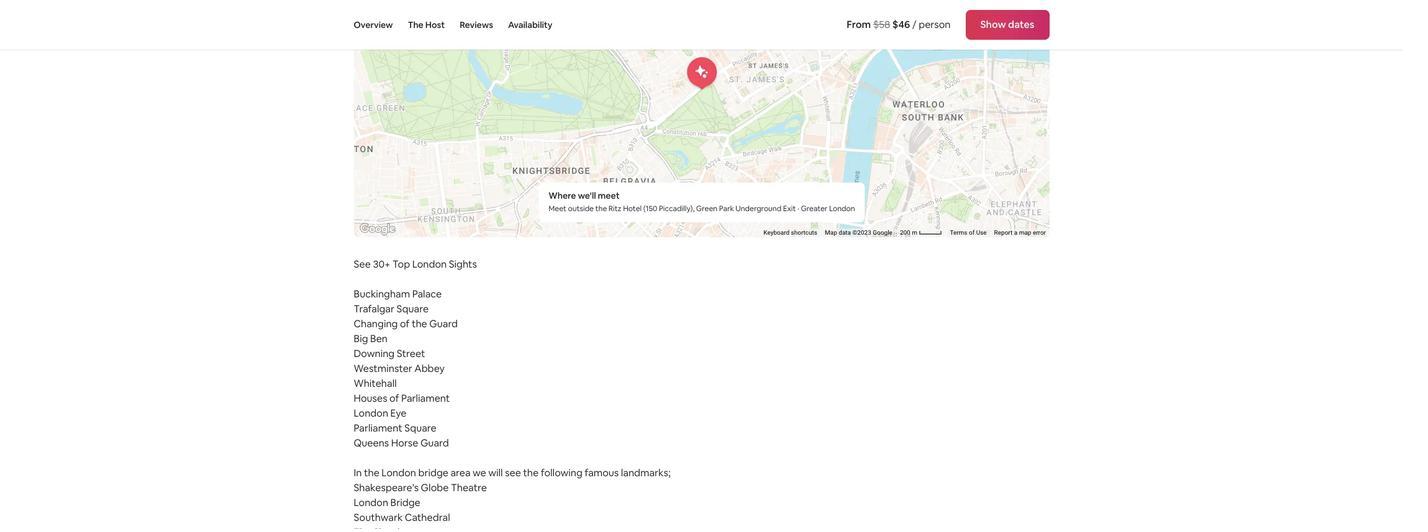 Task type: vqa. For each thing, say whether or not it's contained in the screenshot.
Castles
no



Task type: describe. For each thing, give the bounding box(es) containing it.
keyboard shortcuts
[[763, 229, 817, 236]]

$58
[[873, 18, 890, 31]]

green
[[696, 204, 717, 214]]

we'll
[[578, 190, 596, 201]]

1 vertical spatial guard
[[420, 437, 449, 450]]

london right top
[[412, 258, 447, 271]]

london inside where we'll meet meet outside the ritz hotel (150 piccadilly), green park underground exit · greater london
[[829, 204, 855, 214]]

shortcuts
[[791, 229, 817, 236]]

downing
[[354, 347, 395, 360]]

keyboard shortcuts button
[[763, 229, 817, 237]]

the right in
[[364, 466, 379, 480]]

we
[[473, 466, 486, 480]]

trafalgar
[[354, 302, 394, 316]]

palace
[[412, 288, 442, 301]]

report a map error link
[[994, 229, 1046, 236]]

·
[[797, 204, 799, 214]]

park
[[719, 204, 734, 214]]

see
[[505, 466, 521, 480]]

meet
[[598, 190, 619, 201]]

from $58 $46 / person
[[847, 18, 951, 31]]

underground
[[735, 204, 781, 214]]

reviews button
[[460, 0, 493, 50]]

westminster
[[354, 362, 412, 375]]

from
[[847, 18, 871, 31]]

buckingham palace trafalgar square changing of the guard big ben downing street westminster abbey whitehall houses of parliament london eye parliament square queens horse guard
[[354, 288, 458, 450]]

london inside buckingham palace trafalgar square changing of the guard big ben downing street westminster abbey whitehall houses of parliament london eye parliament square queens horse guard
[[354, 407, 388, 420]]

ben
[[370, 332, 388, 345]]

buckingham
[[354, 288, 410, 301]]

zoom out image
[[1017, 22, 1027, 32]]

report
[[994, 229, 1012, 236]]

globe
[[421, 481, 449, 494]]

street
[[397, 347, 425, 360]]

the
[[408, 19, 423, 30]]

google
[[873, 229, 892, 236]]

data
[[838, 229, 851, 236]]

area
[[451, 466, 471, 480]]

landmarks;
[[621, 466, 671, 480]]

dates
[[1008, 18, 1035, 31]]

0 vertical spatial square
[[397, 302, 429, 316]]

southwark
[[354, 511, 403, 524]]

overview
[[354, 19, 393, 30]]

200
[[900, 229, 910, 236]]

bridge
[[418, 466, 448, 480]]

google image
[[357, 221, 398, 237]]

1 vertical spatial square
[[404, 422, 436, 435]]

map
[[825, 229, 837, 236]]

following
[[541, 466, 583, 480]]

london up shakespeare's
[[382, 466, 416, 480]]

show dates link
[[966, 10, 1049, 40]]

availability
[[508, 19, 552, 30]]

(150
[[643, 204, 657, 214]]

0 vertical spatial guard
[[429, 317, 458, 330]]

availability button
[[508, 0, 552, 50]]

map region
[[310, 0, 1105, 377]]

famous
[[585, 466, 619, 480]]

terms of use
[[950, 229, 986, 236]]

where
[[548, 190, 576, 201]]

exit
[[783, 204, 796, 214]]

bridge
[[390, 496, 420, 509]]

person
[[919, 18, 951, 31]]

theatre
[[451, 481, 487, 494]]

top
[[393, 258, 410, 271]]

error
[[1033, 229, 1046, 236]]

where we'll meet, map pin image
[[687, 57, 717, 89]]

outside
[[568, 204, 594, 214]]

a
[[1014, 229, 1017, 236]]

overview button
[[354, 0, 393, 50]]



Task type: locate. For each thing, give the bounding box(es) containing it.
use
[[976, 229, 986, 236]]

cathedral
[[405, 511, 450, 524]]

show dates
[[980, 18, 1035, 31]]

0 vertical spatial parliament
[[401, 392, 450, 405]]

of up eye
[[390, 392, 399, 405]]

meet
[[548, 204, 566, 214]]

1 vertical spatial parliament
[[354, 422, 402, 435]]

big
[[354, 332, 368, 345]]

terms of use link
[[950, 229, 986, 236]]

parliament down abbey
[[401, 392, 450, 405]]

1 horizontal spatial of
[[400, 317, 410, 330]]

the left ritz
[[595, 204, 607, 214]]

see 30+ top london sights
[[354, 258, 477, 271]]

london
[[829, 204, 855, 214], [412, 258, 447, 271], [354, 407, 388, 420], [382, 466, 416, 480], [354, 496, 388, 509]]

m
[[912, 229, 917, 236]]

of right changing
[[400, 317, 410, 330]]

the host button
[[408, 0, 445, 50]]

report a map error
[[994, 229, 1046, 236]]

parliament
[[401, 392, 450, 405], [354, 422, 402, 435]]

0 horizontal spatial of
[[390, 392, 399, 405]]

0 vertical spatial of
[[969, 229, 974, 236]]

shakespeare's
[[354, 481, 419, 494]]

reviews
[[460, 19, 493, 30]]

host
[[425, 19, 445, 30]]

/
[[912, 18, 917, 31]]

in the london bridge area we will see the following famous landmarks; shakespeare's globe theatre london bridge southwark cathedral
[[354, 466, 671, 524]]

london up data
[[829, 204, 855, 214]]

$46
[[893, 18, 910, 31]]

sights
[[449, 258, 477, 271]]

200 m
[[900, 229, 919, 236]]

parliament up queens
[[354, 422, 402, 435]]

the inside buckingham palace trafalgar square changing of the guard big ben downing street westminster abbey whitehall houses of parliament london eye parliament square queens horse guard
[[412, 317, 427, 330]]

where we'll meet meet outside the ritz hotel (150 piccadilly), green park underground exit · greater london
[[548, 190, 855, 214]]

horse
[[391, 437, 418, 450]]

see
[[354, 258, 371, 271]]

abbey
[[415, 362, 445, 375]]

square up horse
[[404, 422, 436, 435]]

whitehall
[[354, 377, 397, 390]]

piccadilly),
[[659, 204, 694, 214]]

queens
[[354, 437, 389, 450]]

london down houses
[[354, 407, 388, 420]]

the down palace
[[412, 317, 427, 330]]

1 vertical spatial of
[[400, 317, 410, 330]]

map data ©2023 google
[[825, 229, 892, 236]]

guard
[[429, 317, 458, 330], [420, 437, 449, 450]]

the
[[595, 204, 607, 214], [412, 317, 427, 330], [364, 466, 379, 480], [523, 466, 539, 480]]

2 horizontal spatial of
[[969, 229, 974, 236]]

london up southwark
[[354, 496, 388, 509]]

of
[[969, 229, 974, 236], [400, 317, 410, 330], [390, 392, 399, 405]]

of left the use
[[969, 229, 974, 236]]

30+
[[373, 258, 390, 271]]

©2023
[[852, 229, 871, 236]]

the inside where we'll meet meet outside the ritz hotel (150 piccadilly), green park underground exit · greater london
[[595, 204, 607, 214]]

will
[[488, 466, 503, 480]]

greater
[[801, 204, 827, 214]]

show
[[980, 18, 1006, 31]]

terms
[[950, 229, 967, 236]]

eye
[[390, 407, 407, 420]]

houses
[[354, 392, 387, 405]]

keyboard
[[763, 229, 789, 236]]

the right see
[[523, 466, 539, 480]]

square down palace
[[397, 302, 429, 316]]

in
[[354, 466, 362, 480]]

changing
[[354, 317, 398, 330]]

the host
[[408, 19, 445, 30]]

guard down palace
[[429, 317, 458, 330]]

200 m button
[[896, 229, 946, 237]]

2 vertical spatial of
[[390, 392, 399, 405]]

guard up bridge
[[420, 437, 449, 450]]

hotel
[[623, 204, 641, 214]]

square
[[397, 302, 429, 316], [404, 422, 436, 435]]

map
[[1019, 229, 1031, 236]]

ritz
[[608, 204, 621, 214]]



